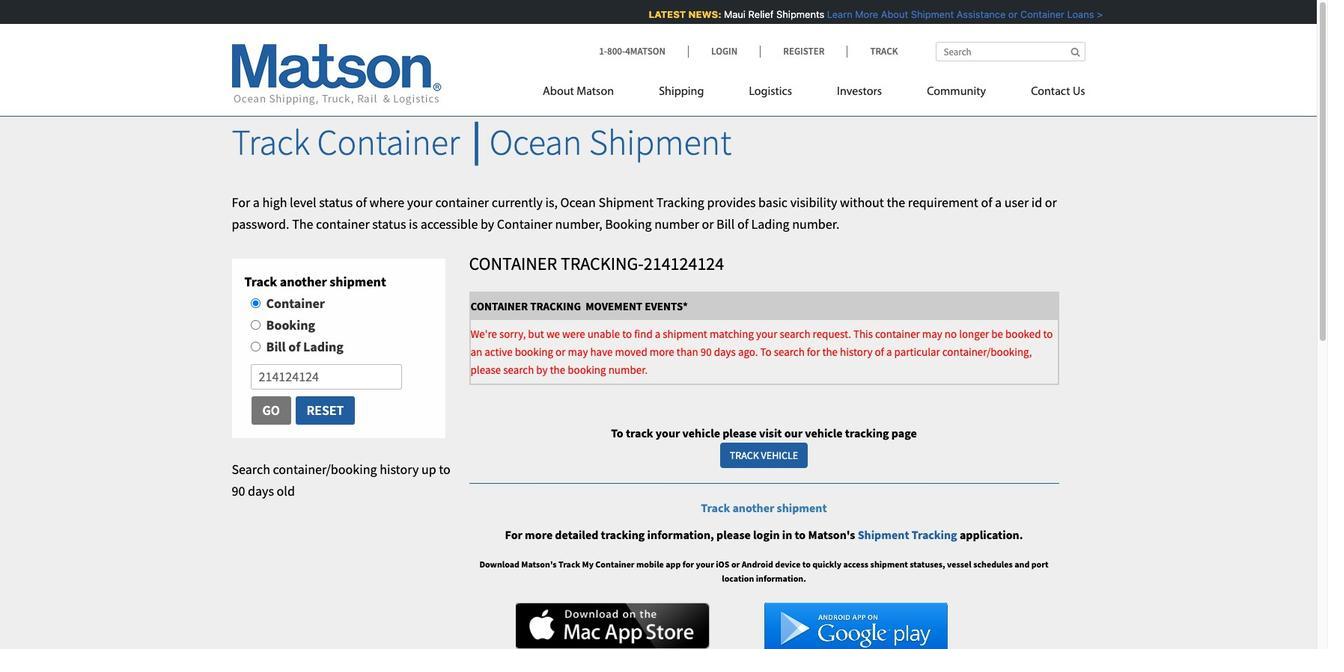 Task type: locate. For each thing, give the bounding box(es) containing it.
1 vertical spatial matson's
[[521, 559, 557, 570]]

0 vertical spatial booking
[[605, 215, 652, 233]]

1 vertical spatial history
[[380, 461, 419, 478]]

None button
[[250, 396, 292, 426], [295, 396, 356, 426], [250, 396, 292, 426], [295, 396, 356, 426]]

or right assistance
[[1006, 8, 1016, 20]]

location
[[722, 573, 754, 584]]

0 horizontal spatial bill
[[266, 338, 286, 355]]

matson's right download
[[521, 559, 557, 570]]

0 horizontal spatial another
[[280, 274, 327, 291]]

tracking left page at the bottom of page
[[845, 426, 889, 441]]

your inside download matson's track my container mobile app for your ios or android device to quickly access shipment statuses, vessel schedules and port location information.
[[696, 559, 714, 570]]

contact
[[1031, 86, 1070, 98]]

information.
[[756, 573, 806, 584]]

about inside top menu navigation
[[543, 86, 574, 98]]

1 vertical spatial bill
[[266, 338, 286, 355]]

booking down but
[[515, 345, 553, 359]]

track down latest news: maui relief shipments learn more about shipment assistance or container loans >
[[870, 45, 898, 58]]

2 horizontal spatial container
[[875, 327, 920, 341]]

the down request.
[[822, 345, 838, 359]]

bill down provides
[[716, 215, 735, 233]]

old
[[277, 483, 295, 500]]

for for for more detailed tracking information, please login in to matson's shipment tracking application.
[[505, 528, 522, 543]]

track another shipment down 'the'
[[244, 274, 386, 291]]

0 horizontal spatial lading
[[303, 338, 344, 355]]

0 vertical spatial about
[[879, 8, 906, 20]]

us
[[1073, 86, 1085, 98]]

port
[[1031, 559, 1049, 570]]

number. inside for a high level status of where your container currently is, ocean shipment tracking provides basic visibility without the requirement of a user id or password. the container status is accessible by container number, booking number or bill of lading number.
[[792, 215, 840, 233]]

matson's up quickly
[[808, 528, 855, 543]]

1 vertical spatial tracking
[[601, 528, 645, 543]]

0 horizontal spatial tracking
[[656, 194, 704, 211]]

our
[[784, 426, 803, 441]]

learn more about shipment assistance or container loans > link
[[825, 8, 1101, 20]]

booking up tracking-
[[605, 215, 652, 233]]

container inside download matson's track my container mobile app for your ios or android device to quickly access shipment statuses, vessel schedules and port location information.
[[595, 559, 635, 570]]

blue matson logo with ocean, shipping, truck, rail and logistics written beneath it. image
[[232, 44, 441, 106]]

of left 'particular'
[[875, 345, 884, 359]]

days inside search container/booking history up to 90 days old
[[248, 483, 274, 500]]

0 vertical spatial more
[[650, 345, 674, 359]]

1 vertical spatial another
[[732, 501, 774, 516]]

matson
[[577, 86, 614, 98]]

1 horizontal spatial may
[[922, 327, 942, 341]]

to right the in
[[795, 528, 806, 543]]

0 vertical spatial days
[[714, 345, 736, 359]]

statuses,
[[910, 559, 945, 570]]

number. down the visibility
[[792, 215, 840, 233]]

bill inside for a high level status of where your container currently is, ocean shipment tracking provides basic visibility without the requirement of a user id or password. the container status is accessible by container number, booking number or bill of lading number.
[[716, 215, 735, 233]]

90 down search
[[232, 483, 245, 500]]

1 horizontal spatial tracking
[[912, 528, 957, 543]]

0 vertical spatial may
[[922, 327, 942, 341]]

0 horizontal spatial container
[[316, 215, 370, 233]]

0 vertical spatial please
[[471, 363, 501, 377]]

may left no on the right bottom of the page
[[922, 327, 942, 341]]

search down active
[[503, 363, 534, 377]]

for
[[807, 345, 820, 359], [683, 559, 694, 570]]

shipping link
[[636, 79, 726, 109]]

lading
[[751, 215, 790, 233], [303, 338, 344, 355]]

matson's
[[808, 528, 855, 543], [521, 559, 557, 570]]

to inside download matson's track my container mobile app for your ios or android device to quickly access shipment statuses, vessel schedules and port location information.
[[802, 559, 811, 570]]

days down matching
[[714, 345, 736, 359]]

days down search
[[248, 483, 274, 500]]

for right app at the right of page
[[683, 559, 694, 570]]

download matson's track my container mobile app for your ios or android device to quickly access shipment statuses, vessel schedules and port location information.
[[479, 559, 1049, 584]]

1 vertical spatial by
[[536, 363, 548, 377]]

for down request.
[[807, 345, 820, 359]]

│ocean
[[467, 120, 582, 165]]

ago.
[[738, 345, 758, 359]]

1 vertical spatial 90
[[232, 483, 245, 500]]

0 horizontal spatial for
[[232, 194, 250, 211]]

shipment right ocean
[[599, 194, 654, 211]]

more
[[853, 8, 876, 20]]

vehicle right track
[[682, 426, 720, 441]]

1 horizontal spatial tracking
[[845, 426, 889, 441]]

another
[[280, 274, 327, 291], [732, 501, 774, 516]]

login link
[[688, 45, 760, 58]]

the down we
[[550, 363, 565, 377]]

1 vertical spatial lading
[[303, 338, 344, 355]]

history
[[840, 345, 873, 359], [380, 461, 419, 478]]

tracking up the 'mobile' at the bottom left of the page
[[601, 528, 645, 543]]

1 horizontal spatial for
[[505, 528, 522, 543]]

1 horizontal spatial for
[[807, 345, 820, 359]]

accessible
[[420, 215, 478, 233]]

0 horizontal spatial booking
[[266, 317, 315, 334]]

your up ago.
[[756, 327, 777, 341]]

0 vertical spatial another
[[280, 274, 327, 291]]

1 horizontal spatial container
[[435, 194, 489, 211]]

track inside download matson's track my container mobile app for your ios or android device to quickly access shipment statuses, vessel schedules and port location information.
[[558, 559, 580, 570]]

1 vertical spatial to
[[611, 426, 623, 441]]

of down provides
[[737, 215, 749, 233]]

is,
[[545, 194, 558, 211]]

90 inside we're sorry, but we were unable to find a shipment matching your search request. this container may no longer be booked to an active booking or may have moved more than 90 days ago. to search for the history of a particular container/booking, please search by the booking number.
[[701, 345, 712, 359]]

tracking up number
[[656, 194, 704, 211]]

0 horizontal spatial by
[[481, 215, 494, 233]]

to right booked
[[1043, 327, 1053, 341]]

1-
[[599, 45, 607, 58]]

shipment up access
[[858, 528, 909, 543]]

2 vertical spatial the
[[550, 363, 565, 377]]

1 horizontal spatial bill
[[716, 215, 735, 233]]

shipment left assistance
[[909, 8, 952, 20]]

0 vertical spatial 90
[[701, 345, 712, 359]]

0 vertical spatial history
[[840, 345, 873, 359]]

1 horizontal spatial the
[[822, 345, 838, 359]]

0 horizontal spatial track another shipment
[[244, 274, 386, 291]]

0 horizontal spatial for
[[683, 559, 694, 570]]

1 vertical spatial about
[[543, 86, 574, 98]]

0 horizontal spatial may
[[568, 345, 588, 359]]

booking down have
[[568, 363, 606, 377]]

tracking up the statuses,
[[912, 528, 957, 543]]

1 horizontal spatial 90
[[701, 345, 712, 359]]

1 vertical spatial for
[[683, 559, 694, 570]]

0 horizontal spatial about
[[543, 86, 574, 98]]

number
[[654, 215, 699, 233]]

0 vertical spatial matson's
[[808, 528, 855, 543]]

or
[[1006, 8, 1016, 20], [1045, 194, 1057, 211], [702, 215, 714, 233], [556, 345, 566, 359], [731, 559, 740, 570]]

1-800-4matson link
[[599, 45, 688, 58]]

0 horizontal spatial 90
[[232, 483, 245, 500]]

container tracking  movement events*
[[471, 299, 688, 314]]

0 horizontal spatial to
[[611, 426, 623, 441]]

history left up
[[380, 461, 419, 478]]

1 horizontal spatial status
[[372, 215, 406, 233]]

1 vertical spatial days
[[248, 483, 274, 500]]

moved
[[615, 345, 647, 359]]

0 horizontal spatial status
[[319, 194, 353, 211]]

container/booking
[[273, 461, 377, 478]]

booking
[[515, 345, 553, 359], [568, 363, 606, 377]]

a left user at the top right
[[995, 194, 1002, 211]]

1 horizontal spatial to
[[760, 345, 772, 359]]

1 vertical spatial booking
[[266, 317, 315, 334]]

0 vertical spatial booking
[[515, 345, 553, 359]]

we
[[546, 327, 560, 341]]

1 horizontal spatial more
[[650, 345, 674, 359]]

for inside we're sorry, but we were unable to find a shipment matching your search request. this container may no longer be booked to an active booking or may have moved more than 90 days ago. to search for the history of a particular container/booking, please search by the booking number.
[[807, 345, 820, 359]]

0 horizontal spatial number.
[[608, 363, 648, 377]]

number. inside we're sorry, but we were unable to find a shipment matching your search request. this container may no longer be booked to an active booking or may have moved more than 90 days ago. to search for the history of a particular container/booking, please search by the booking number.
[[608, 363, 648, 377]]

vehicle
[[682, 426, 720, 441], [805, 426, 843, 441]]

tracking
[[845, 426, 889, 441], [601, 528, 645, 543]]

status
[[319, 194, 353, 211], [372, 215, 406, 233]]

quickly
[[812, 559, 842, 570]]

track
[[870, 45, 898, 58], [232, 120, 310, 165], [244, 274, 277, 291], [730, 449, 759, 463], [701, 501, 730, 516], [558, 559, 580, 570]]

for inside for a high level status of where your container currently is, ocean shipment tracking provides basic visibility without the requirement of a user id or password. the container status is accessible by container number, booking number or bill of lading number.
[[232, 194, 250, 211]]

to inside search container/booking history up to 90 days old
[[439, 461, 451, 478]]

the right without
[[887, 194, 905, 211]]

0 horizontal spatial booking
[[515, 345, 553, 359]]

detailed
[[555, 528, 598, 543]]

for inside download matson's track my container mobile app for your ios or android device to quickly access shipment statuses, vessel schedules and port location information.
[[683, 559, 694, 570]]

0 vertical spatial number.
[[792, 215, 840, 233]]

1 horizontal spatial booking
[[568, 363, 606, 377]]

track another shipment
[[244, 274, 386, 291], [701, 501, 827, 516]]

0 vertical spatial for
[[807, 345, 820, 359]]

container up 'particular'
[[875, 327, 920, 341]]

0 vertical spatial by
[[481, 215, 494, 233]]

status right level
[[319, 194, 353, 211]]

container up accessible
[[435, 194, 489, 211]]

search left request.
[[780, 327, 810, 341]]

0 vertical spatial bill
[[716, 215, 735, 233]]

0 vertical spatial the
[[887, 194, 905, 211]]

booking up bill of lading
[[266, 317, 315, 334]]

android
[[742, 559, 773, 570]]

or right ios at the right bottom of page
[[731, 559, 740, 570]]

0 horizontal spatial days
[[248, 483, 274, 500]]

1 horizontal spatial booking
[[605, 215, 652, 233]]

track up high at the left top
[[232, 120, 310, 165]]

track left my
[[558, 559, 580, 570]]

we're
[[471, 327, 497, 341]]

0 horizontal spatial history
[[380, 461, 419, 478]]

0 vertical spatial to
[[760, 345, 772, 359]]

1 horizontal spatial days
[[714, 345, 736, 359]]

90
[[701, 345, 712, 359], [232, 483, 245, 500]]

number.
[[792, 215, 840, 233], [608, 363, 648, 377]]

1 vertical spatial may
[[568, 345, 588, 359]]

about matson link
[[543, 79, 636, 109]]

request.
[[813, 327, 851, 341]]

top menu navigation
[[543, 79, 1085, 109]]

0 vertical spatial tracking
[[656, 194, 704, 211]]

>
[[1095, 8, 1101, 20]]

this
[[853, 327, 873, 341]]

high
[[262, 194, 287, 211]]

1 horizontal spatial number.
[[792, 215, 840, 233]]

tracking-
[[561, 253, 644, 276]]

by down currently
[[481, 215, 494, 233]]

to right ago.
[[760, 345, 772, 359]]

for
[[232, 194, 250, 211], [505, 528, 522, 543]]

your inside we're sorry, but we were unable to find a shipment matching your search request. this container may no longer be booked to an active booking or may have moved more than 90 days ago. to search for the history of a particular container/booking, please search by the booking number.
[[756, 327, 777, 341]]

1 horizontal spatial vehicle
[[805, 426, 843, 441]]

by down but
[[536, 363, 548, 377]]

investors
[[837, 86, 882, 98]]

by inside for a high level status of where your container currently is, ocean shipment tracking provides basic visibility without the requirement of a user id or password. the container status is accessible by container number, booking number or bill of lading number.
[[481, 215, 494, 233]]

booked
[[1005, 327, 1041, 341]]

0 vertical spatial lading
[[751, 215, 790, 233]]

Search search field
[[935, 42, 1085, 61]]

or inside download matson's track my container mobile app for your ios or android device to quickly access shipment statuses, vessel schedules and port location information.
[[731, 559, 740, 570]]

1 vertical spatial track another shipment
[[701, 501, 827, 516]]

container inside for a high level status of where your container currently is, ocean shipment tracking provides basic visibility without the requirement of a user id or password. the container status is accessible by container number, booking number or bill of lading number.
[[497, 215, 552, 233]]

more left detailed
[[525, 528, 553, 543]]

to right up
[[439, 461, 451, 478]]

shipment
[[330, 274, 386, 291], [663, 327, 707, 341], [777, 501, 827, 516], [870, 559, 908, 570]]

basic
[[758, 194, 788, 211]]

shipment down 'shipping' link
[[589, 120, 732, 165]]

or down we
[[556, 345, 566, 359]]

0 vertical spatial container
[[435, 194, 489, 211]]

booking inside for a high level status of where your container currently is, ocean shipment tracking provides basic visibility without the requirement of a user id or password. the container status is accessible by container number, booking number or bill of lading number.
[[605, 215, 652, 233]]

mobile
[[636, 559, 664, 570]]

1 horizontal spatial history
[[840, 345, 873, 359]]

of right bill of lading option
[[288, 338, 300, 355]]

about
[[879, 8, 906, 20], [543, 86, 574, 98]]

1 horizontal spatial another
[[732, 501, 774, 516]]

history down this
[[840, 345, 873, 359]]

of
[[356, 194, 367, 211], [981, 194, 992, 211], [737, 215, 749, 233], [288, 338, 300, 355], [875, 345, 884, 359]]

more inside we're sorry, but we were unable to find a shipment matching your search request. this container may no longer be booked to an active booking or may have moved more than 90 days ago. to search for the history of a particular container/booking, please search by the booking number.
[[650, 345, 674, 359]]

user
[[1004, 194, 1029, 211]]

1-800-4matson
[[599, 45, 666, 58]]

by inside we're sorry, but we were unable to find a shipment matching your search request. this container may no longer be booked to an active booking or may have moved more than 90 days ago. to search for the history of a particular container/booking, please search by the booking number.
[[536, 363, 548, 377]]

1 vertical spatial tracking
[[912, 528, 957, 543]]

another up the for more detailed tracking information, please login in to matson's shipment tracking application. on the bottom
[[732, 501, 774, 516]]

about left the matson
[[543, 86, 574, 98]]

1 vertical spatial please
[[723, 426, 757, 441]]

lading down basic
[[751, 215, 790, 233]]

0 vertical spatial tracking
[[845, 426, 889, 441]]

0 horizontal spatial matson's
[[521, 559, 557, 570]]

shipment tracking link
[[858, 528, 960, 543]]

track another shipment up the for more detailed tracking information, please login in to matson's shipment tracking application. on the bottom
[[701, 501, 827, 516]]

your inside for a high level status of where your container currently is, ocean shipment tracking provides basic visibility without the requirement of a user id or password. the container status is accessible by container number, booking number or bill of lading number.
[[407, 194, 433, 211]]

1 vertical spatial for
[[505, 528, 522, 543]]

to left track
[[611, 426, 623, 441]]

2 vertical spatial container
[[875, 327, 920, 341]]

bill right bill of lading option
[[266, 338, 286, 355]]

1 horizontal spatial matson's
[[808, 528, 855, 543]]

track up container option
[[244, 274, 277, 291]]

for up download
[[505, 528, 522, 543]]

status down where
[[372, 215, 406, 233]]

vehicle right our
[[805, 426, 843, 441]]

your left ios at the right bottom of page
[[696, 559, 714, 570]]

Container radio
[[250, 299, 260, 309]]

your up is
[[407, 194, 433, 211]]

in
[[782, 528, 792, 543]]

number. down the moved
[[608, 363, 648, 377]]

container tracking-214124124
[[469, 253, 724, 276]]

google play image
[[764, 603, 947, 650]]

community link
[[904, 79, 1008, 109]]

search right ago.
[[774, 345, 805, 359]]

to right device
[[802, 559, 811, 570]]

matson's inside download matson's track my container mobile app for your ios or android device to quickly access shipment statuses, vessel schedules and port location information.
[[521, 559, 557, 570]]

0 horizontal spatial more
[[525, 528, 553, 543]]

shipment inside we're sorry, but we were unable to find a shipment matching your search request. this container may no longer be booked to an active booking or may have moved more than 90 days ago. to search for the history of a particular container/booking, please search by the booking number.
[[663, 327, 707, 341]]

2 horizontal spatial the
[[887, 194, 905, 211]]

2 vertical spatial search
[[503, 363, 534, 377]]

about right the more
[[879, 8, 906, 20]]

another down 'the'
[[280, 274, 327, 291]]

1 horizontal spatial by
[[536, 363, 548, 377]]

0 horizontal spatial the
[[550, 363, 565, 377]]

please down an
[[471, 363, 501, 377]]

0 vertical spatial for
[[232, 194, 250, 211]]

container right 'the'
[[316, 215, 370, 233]]

0 vertical spatial track another shipment
[[244, 274, 386, 291]]

contact us link
[[1008, 79, 1085, 109]]

1 vertical spatial number.
[[608, 363, 648, 377]]

latest
[[647, 8, 684, 20]]

may down were
[[568, 345, 588, 359]]

lading up enter container # text box
[[303, 338, 344, 355]]

application.
[[960, 528, 1023, 543]]

90 right than
[[701, 345, 712, 359]]

please left visit
[[723, 426, 757, 441]]

please up ios at the right bottom of page
[[717, 528, 751, 543]]

provides
[[707, 194, 756, 211]]

None search field
[[935, 42, 1085, 61]]

vessel
[[947, 559, 972, 570]]

device
[[775, 559, 801, 570]]

for up password.
[[232, 194, 250, 211]]

more left than
[[650, 345, 674, 359]]



Task type: vqa. For each thing, say whether or not it's contained in the screenshot.
but
yes



Task type: describe. For each thing, give the bounding box(es) containing it.
logistics link
[[726, 79, 815, 109]]

active
[[485, 345, 513, 359]]

we're sorry, but we were unable to find a shipment matching your search request. this container may no longer be booked to an active booking or may have moved more than 90 days ago. to search for the history of a particular container/booking, please search by the booking number.
[[471, 327, 1053, 377]]

a left high at the left top
[[253, 194, 260, 211]]

of inside we're sorry, but we were unable to find a shipment matching your search request. this container may no longer be booked to an active booking or may have moved more than 90 days ago. to search for the history of a particular container/booking, please search by the booking number.
[[875, 345, 884, 359]]

a left 'particular'
[[886, 345, 892, 359]]

track down to track your vehicle please visit our vehicle tracking page
[[730, 449, 759, 463]]

than
[[677, 345, 698, 359]]

matching
[[710, 327, 754, 341]]

please inside we're sorry, but we were unable to find a shipment matching your search request. this container may no longer be booked to an active booking or may have moved more than 90 days ago. to search for the history of a particular container/booking, please search by the booking number.
[[471, 363, 501, 377]]

id
[[1031, 194, 1042, 211]]

lading inside for a high level status of where your container currently is, ocean shipment tracking provides basic visibility without the requirement of a user id or password. the container status is accessible by container number, booking number or bill of lading number.
[[751, 215, 790, 233]]

be
[[991, 327, 1003, 341]]

search container/booking history up to 90 days old
[[232, 461, 451, 500]]

shipment inside for a high level status of where your container currently is, ocean shipment tracking provides basic visibility without the requirement of a user id or password. the container status is accessible by container number, booking number or bill of lading number.
[[599, 194, 654, 211]]

track link
[[847, 45, 898, 58]]

my
[[582, 559, 594, 570]]

0 vertical spatial search
[[780, 327, 810, 341]]

register link
[[760, 45, 847, 58]]

1 vertical spatial booking
[[568, 363, 606, 377]]

where
[[369, 194, 404, 211]]

no
[[945, 327, 957, 341]]

login
[[711, 45, 738, 58]]

track vehicle
[[730, 449, 798, 463]]

90 inside search container/booking history up to 90 days old
[[232, 483, 245, 500]]

have
[[590, 345, 613, 359]]

container inside we're sorry, but we were unable to find a shipment matching your search request. this container may no longer be booked to an active booking or may have moved more than 90 days ago. to search for the history of a particular container/booking, please search by the booking number.
[[875, 327, 920, 341]]

access
[[843, 559, 869, 570]]

1 vertical spatial the
[[822, 345, 838, 359]]

history inside we're sorry, but we were unable to find a shipment matching your search request. this container may no longer be booked to an active booking or may have moved more than 90 days ago. to search for the history of a particular container/booking, please search by the booking number.
[[840, 345, 873, 359]]

schedules
[[973, 559, 1013, 570]]

loans
[[1065, 8, 1092, 20]]

or right number
[[702, 215, 714, 233]]

is
[[409, 215, 418, 233]]

a right the find
[[655, 327, 661, 341]]

up
[[421, 461, 436, 478]]

unable
[[587, 327, 620, 341]]

search image
[[1071, 47, 1080, 57]]

information,
[[647, 528, 714, 543]]

register
[[783, 45, 825, 58]]

movement
[[586, 299, 642, 314]]

ios
[[716, 559, 730, 570]]

Booking radio
[[250, 320, 260, 330]]

requirement
[[908, 194, 978, 211]]

800-
[[607, 45, 625, 58]]

Bill of Lading radio
[[250, 342, 260, 352]]

0 horizontal spatial tracking
[[601, 528, 645, 543]]

maui
[[722, 8, 744, 20]]

for more detailed tracking information, please login in to matson's shipment tracking application.
[[505, 528, 1023, 543]]

an
[[471, 345, 482, 359]]

for a high level status of where your container currently is, ocean shipment tracking provides basic visibility without the requirement of a user id or password. the container status is accessible by container number, booking number or bill of lading number.
[[232, 194, 1057, 233]]

login
[[753, 528, 780, 543]]

or inside we're sorry, but we were unable to find a shipment matching your search request. this container may no longer be booked to an active booking or may have moved more than 90 days ago. to search for the history of a particular container/booking, please search by the booking number.
[[556, 345, 566, 359]]

without
[[840, 194, 884, 211]]

contact us
[[1031, 86, 1085, 98]]

Enter Container # text field
[[250, 364, 402, 390]]

particular
[[894, 345, 940, 359]]

your right track
[[656, 426, 680, 441]]

1 horizontal spatial about
[[879, 8, 906, 20]]

apple image
[[516, 603, 710, 650]]

longer
[[959, 327, 989, 341]]

track up information,
[[701, 501, 730, 516]]

tracking inside for a high level status of where your container currently is, ocean shipment tracking provides basic visibility without the requirement of a user id or password. the container status is accessible by container number, booking number or bill of lading number.
[[656, 194, 704, 211]]

0 vertical spatial status
[[319, 194, 353, 211]]

and
[[1015, 559, 1030, 570]]

visibility
[[790, 194, 837, 211]]

search
[[232, 461, 270, 478]]

investors link
[[815, 79, 904, 109]]

the inside for a high level status of where your container currently is, ocean shipment tracking provides basic visibility without the requirement of a user id or password. the container status is accessible by container number, booking number or bill of lading number.
[[887, 194, 905, 211]]

1 vertical spatial status
[[372, 215, 406, 233]]

214124124
[[644, 253, 724, 276]]

history inside search container/booking history up to 90 days old
[[380, 461, 419, 478]]

community
[[927, 86, 986, 98]]

shipment inside download matson's track my container mobile app for your ios or android device to quickly access shipment statuses, vessel schedules and port location information.
[[870, 559, 908, 570]]

to track your vehicle please visit our vehicle tracking page
[[611, 426, 917, 441]]

of left user at the top right
[[981, 194, 992, 211]]

assistance
[[955, 8, 1004, 20]]

sorry,
[[499, 327, 526, 341]]

4matson
[[625, 45, 666, 58]]

1 horizontal spatial track another shipment
[[701, 501, 827, 516]]

vehicle
[[761, 449, 798, 463]]

download
[[479, 559, 519, 570]]

1 vehicle from the left
[[682, 426, 720, 441]]

2 vehicle from the left
[[805, 426, 843, 441]]

1 vertical spatial more
[[525, 528, 553, 543]]

days inside we're sorry, but we were unable to find a shipment matching your search request. this container may no longer be booked to an active booking or may have moved more than 90 days ago. to search for the history of a particular container/booking, please search by the booking number.
[[714, 345, 736, 359]]

to left the find
[[622, 327, 632, 341]]

or right id
[[1045, 194, 1057, 211]]

news:
[[687, 8, 720, 20]]

about matson
[[543, 86, 614, 98]]

shipments
[[774, 8, 822, 20]]

track container │ocean shipment
[[232, 120, 732, 165]]

container/booking,
[[942, 345, 1032, 359]]

events*
[[645, 299, 688, 314]]

page
[[892, 426, 917, 441]]

were
[[562, 327, 585, 341]]

latest news: maui relief shipments learn more about shipment assistance or container loans >
[[647, 8, 1101, 20]]

track vehicle link
[[720, 443, 808, 469]]

track another shipment link
[[701, 501, 827, 516]]

of left where
[[356, 194, 367, 211]]

2 vertical spatial please
[[717, 528, 751, 543]]

track
[[626, 426, 653, 441]]

ocean
[[560, 194, 596, 211]]

relief
[[746, 8, 772, 20]]

currently
[[492, 194, 543, 211]]

for for for a high level status of where your container currently is, ocean shipment tracking provides basic visibility without the requirement of a user id or password. the container status is accessible by container number, booking number or bill of lading number.
[[232, 194, 250, 211]]

bill of lading
[[266, 338, 344, 355]]

learn
[[825, 8, 851, 20]]

1 vertical spatial search
[[774, 345, 805, 359]]

to inside we're sorry, but we were unable to find a shipment matching your search request. this container may no longer be booked to an active booking or may have moved more than 90 days ago. to search for the history of a particular container/booking, please search by the booking number.
[[760, 345, 772, 359]]

level
[[290, 194, 316, 211]]

the
[[292, 215, 313, 233]]

shipping
[[659, 86, 704, 98]]

app
[[666, 559, 681, 570]]



